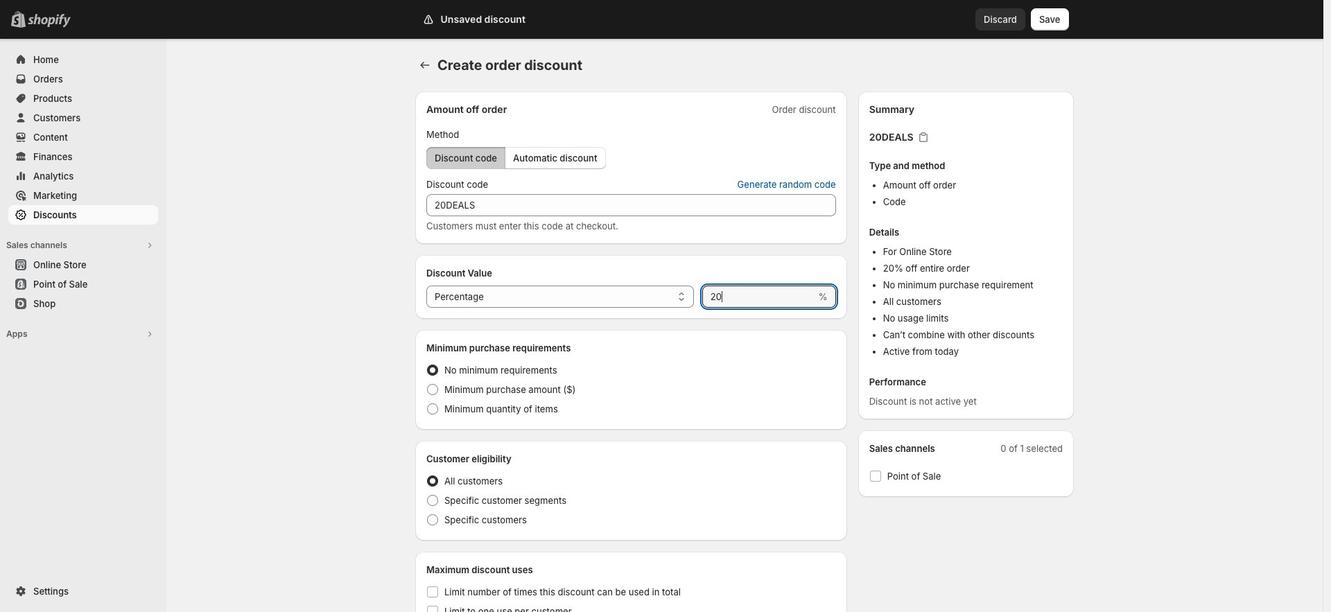 Task type: vqa. For each thing, say whether or not it's contained in the screenshot.
Friday 'element' corresponding to Tuesday element corresponding to 2nd Monday element from the right
no



Task type: locate. For each thing, give the bounding box(es) containing it.
None text field
[[427, 194, 836, 216]]

None text field
[[702, 286, 816, 308]]

shopify image
[[28, 14, 71, 28]]



